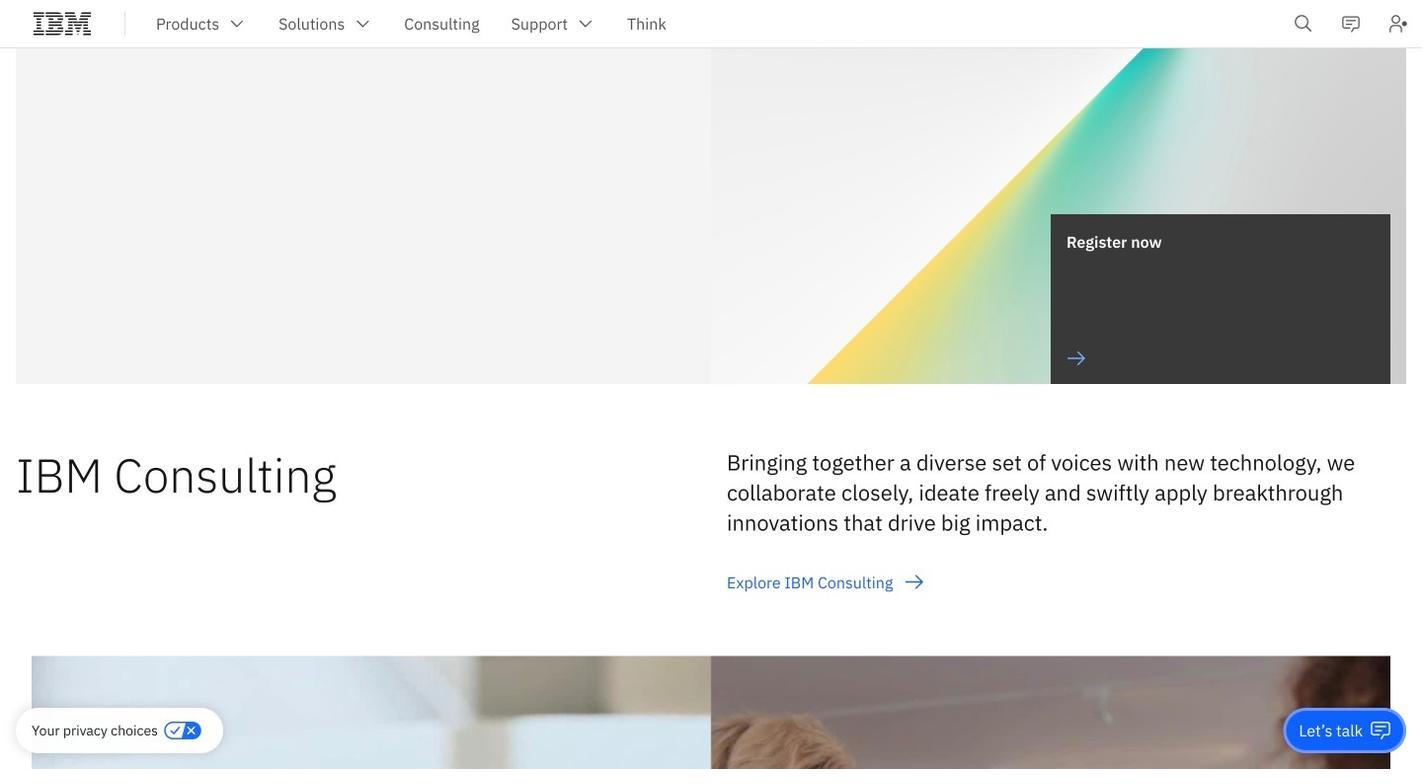 Task type: describe. For each thing, give the bounding box(es) containing it.
let's talk element
[[1299, 720, 1363, 742]]



Task type: locate. For each thing, give the bounding box(es) containing it.
your privacy choices element
[[32, 720, 158, 742]]



